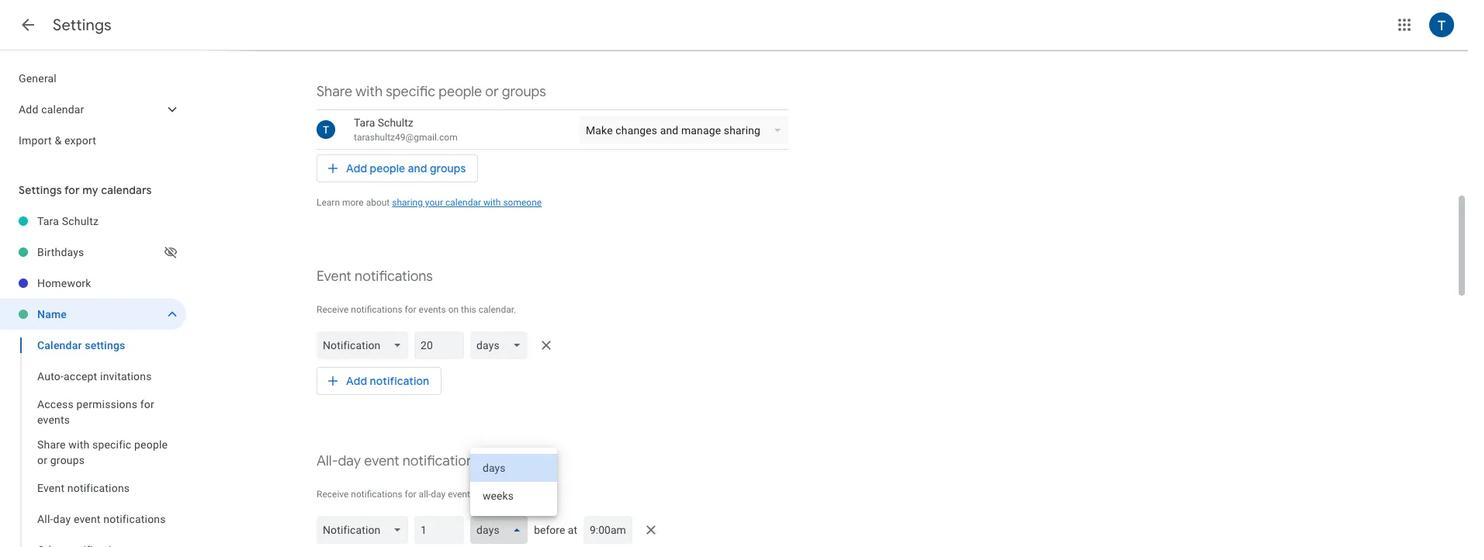 Task type: describe. For each thing, give the bounding box(es) containing it.
my
[[83, 183, 98, 197]]

tara schultz
[[37, 215, 99, 227]]

tarashultz49@gmail.com
[[354, 132, 458, 143]]

add people and groups
[[346, 161, 466, 175]]

0 vertical spatial day
[[338, 453, 361, 470]]

schultz for tara schultz
[[62, 215, 99, 227]]

add notification button
[[317, 363, 442, 400]]

export
[[64, 134, 96, 147]]

import & export
[[19, 134, 96, 147]]

name tree item
[[0, 299, 186, 330]]

0 vertical spatial share
[[317, 83, 353, 101]]

1 horizontal spatial specific
[[386, 83, 436, 101]]

share inside settings for my calendars tree
[[37, 439, 66, 451]]

1 horizontal spatial event notifications
[[317, 268, 433, 286]]

0 vertical spatial event
[[364, 453, 399, 470]]

general
[[19, 72, 57, 85]]

unit of time selection list box
[[471, 448, 558, 516]]

receive for all-
[[317, 489, 349, 500]]

people inside share with specific people or groups
[[134, 439, 168, 451]]

tree containing general
[[0, 63, 186, 156]]

settings for my calendars tree
[[0, 206, 186, 547]]

the day before at 9am element
[[317, 448, 789, 547]]

events for permissions
[[37, 414, 70, 426]]

0 vertical spatial on
[[448, 304, 459, 315]]

1 horizontal spatial calendar
[[446, 197, 481, 208]]

1 horizontal spatial with
[[356, 83, 383, 101]]

for for receive notifications for events on this calendar.
[[405, 304, 417, 315]]

access
[[37, 398, 74, 411]]

homework tree item
[[0, 268, 186, 299]]

settings for settings
[[53, 16, 112, 35]]

1 vertical spatial with
[[484, 197, 501, 208]]

event inside group
[[74, 513, 101, 526]]

Time of day text field
[[590, 523, 627, 538]]

invitations
[[100, 370, 152, 383]]

1 vertical spatial this
[[490, 489, 506, 500]]

before at
[[534, 524, 578, 536]]

2 horizontal spatial day
[[431, 489, 446, 500]]

settings heading
[[53, 16, 112, 35]]

&
[[55, 134, 62, 147]]

receive for event
[[317, 304, 349, 315]]

events for notifications
[[419, 304, 446, 315]]

0 vertical spatial this
[[461, 304, 477, 315]]

for left my
[[64, 183, 80, 197]]

add for add notification
[[346, 374, 367, 388]]

schultz for tara schultz tarashultz49@gmail.com
[[378, 116, 414, 129]]

homework link
[[37, 268, 186, 299]]

and
[[408, 161, 427, 175]]

settings for my calendars
[[19, 183, 152, 197]]

add calendar
[[19, 103, 84, 116]]

add notification
[[346, 374, 430, 388]]

your
[[425, 197, 443, 208]]

before
[[534, 524, 565, 536]]

about
[[366, 197, 390, 208]]

0 vertical spatial share with specific people or groups
[[317, 83, 546, 101]]

homework
[[37, 277, 91, 290]]

tara for tara schultz
[[37, 215, 59, 227]]

share with specific people or groups inside group
[[37, 439, 168, 467]]

1 horizontal spatial event
[[317, 268, 352, 286]]



Task type: locate. For each thing, give the bounding box(es) containing it.
specific up tara schultz tarashultz49@gmail.com
[[386, 83, 436, 101]]

group
[[0, 330, 186, 547]]

birthdays tree item
[[0, 237, 186, 268]]

settings right go back icon
[[53, 16, 112, 35]]

1 horizontal spatial share with specific people or groups
[[317, 83, 546, 101]]

auto-accept invitations
[[37, 370, 152, 383]]

0 horizontal spatial people
[[134, 439, 168, 451]]

people
[[439, 83, 482, 101], [370, 161, 405, 175], [134, 439, 168, 451]]

settings for settings for my calendars
[[19, 183, 62, 197]]

1 vertical spatial share
[[37, 439, 66, 451]]

0 vertical spatial or
[[486, 83, 499, 101]]

2 option from the top
[[471, 482, 558, 510]]

0 horizontal spatial groups
[[50, 454, 85, 467]]

2 horizontal spatial groups
[[502, 83, 546, 101]]

0 horizontal spatial event
[[74, 513, 101, 526]]

on
[[448, 304, 459, 315], [478, 489, 488, 500]]

days in advance for notification number field for the day before at 9am element
[[421, 516, 458, 544]]

0 vertical spatial events
[[419, 304, 446, 315]]

for left "all-"
[[405, 489, 417, 500]]

schultz
[[378, 116, 414, 129], [62, 215, 99, 227]]

settings up tara schultz
[[19, 183, 62, 197]]

event notifications inside group
[[37, 482, 130, 495]]

add inside button
[[346, 161, 367, 175]]

0 vertical spatial calendar
[[41, 103, 84, 116]]

1 horizontal spatial all-
[[317, 453, 338, 470]]

1 horizontal spatial share
[[317, 83, 353, 101]]

go back image
[[19, 16, 37, 34]]

days in advance for notification number field inside the day before at 9am element
[[421, 516, 458, 544]]

calendar right 'your'
[[446, 197, 481, 208]]

people inside button
[[370, 161, 405, 175]]

1 vertical spatial day
[[431, 489, 446, 500]]

group containing calendar settings
[[0, 330, 186, 547]]

2 vertical spatial people
[[134, 439, 168, 451]]

1 vertical spatial all-day event notifications
[[37, 513, 166, 526]]

1 horizontal spatial on
[[478, 489, 488, 500]]

with up tara schultz tarashultz49@gmail.com
[[356, 83, 383, 101]]

add
[[19, 103, 38, 116], [346, 161, 367, 175], [346, 374, 367, 388]]

for down invitations
[[140, 398, 155, 411]]

events inside access permissions for events
[[37, 414, 70, 426]]

all-day event notifications
[[317, 453, 481, 470], [37, 513, 166, 526]]

0 vertical spatial calendar.
[[479, 304, 516, 315]]

specific down access permissions for events
[[92, 439, 132, 451]]

for up notification
[[405, 304, 417, 315]]

calendar
[[41, 103, 84, 116], [446, 197, 481, 208]]

tara up birthdays
[[37, 215, 59, 227]]

2 receive from the top
[[317, 489, 349, 500]]

0 horizontal spatial with
[[69, 439, 90, 451]]

2 vertical spatial add
[[346, 374, 367, 388]]

event notifications up 'receive notifications for events on this calendar.'
[[317, 268, 433, 286]]

1 vertical spatial people
[[370, 161, 405, 175]]

event inside settings for my calendars tree
[[37, 482, 65, 495]]

1 vertical spatial receive
[[317, 489, 349, 500]]

schultz inside tara schultz tree item
[[62, 215, 99, 227]]

1 vertical spatial event
[[37, 482, 65, 495]]

1 vertical spatial event
[[74, 513, 101, 526]]

0 horizontal spatial share with specific people or groups
[[37, 439, 168, 467]]

event notifications
[[317, 268, 433, 286], [37, 482, 130, 495]]

0 horizontal spatial event notifications
[[37, 482, 130, 495]]

settings
[[53, 16, 112, 35], [19, 183, 62, 197]]

2 horizontal spatial with
[[484, 197, 501, 208]]

calendar. up 20 days before element
[[479, 304, 516, 315]]

1 horizontal spatial events
[[419, 304, 446, 315]]

with
[[356, 83, 383, 101], [484, 197, 501, 208], [69, 439, 90, 451]]

0 vertical spatial people
[[439, 83, 482, 101]]

1 vertical spatial add
[[346, 161, 367, 175]]

event
[[317, 268, 352, 286], [37, 482, 65, 495]]

schultz inside tara schultz tarashultz49@gmail.com
[[378, 116, 414, 129]]

1 vertical spatial calendar.
[[508, 489, 546, 500]]

specific inside settings for my calendars tree
[[92, 439, 132, 451]]

0 vertical spatial groups
[[502, 83, 546, 101]]

event notifications down access permissions for events
[[37, 482, 130, 495]]

people down permissions on the left of the page
[[134, 439, 168, 451]]

calendar.
[[479, 304, 516, 315], [508, 489, 546, 500]]

access permissions for events
[[37, 398, 155, 426]]

1 horizontal spatial day
[[338, 453, 361, 470]]

calendar
[[37, 339, 82, 352]]

add up import
[[19, 103, 38, 116]]

with left someone
[[484, 197, 501, 208]]

days in advance for notification number field inside 20 days before element
[[421, 332, 458, 359]]

or inside settings for my calendars tree
[[37, 454, 47, 467]]

tara inside tree item
[[37, 215, 59, 227]]

0 vertical spatial days in advance for notification number field
[[421, 332, 458, 359]]

calendar inside tree
[[41, 103, 84, 116]]

all- inside settings for my calendars tree
[[37, 513, 53, 526]]

1 vertical spatial settings
[[19, 183, 62, 197]]

day inside group
[[53, 513, 71, 526]]

with inside share with specific people or groups
[[69, 439, 90, 451]]

1 vertical spatial specific
[[92, 439, 132, 451]]

or
[[486, 83, 499, 101], [37, 454, 47, 467]]

calendar settings
[[37, 339, 125, 352]]

event
[[364, 453, 399, 470], [74, 513, 101, 526]]

share
[[317, 83, 353, 101], [37, 439, 66, 451]]

specific
[[386, 83, 436, 101], [92, 439, 132, 451]]

import
[[19, 134, 52, 147]]

option
[[471, 454, 558, 482], [471, 482, 558, 510]]

someone
[[503, 197, 542, 208]]

sharing
[[392, 197, 423, 208]]

20 days before element
[[317, 328, 789, 363]]

0 horizontal spatial share
[[37, 439, 66, 451]]

sharing your calendar with someone link
[[392, 197, 542, 208]]

2 vertical spatial day
[[53, 513, 71, 526]]

1 horizontal spatial schultz
[[378, 116, 414, 129]]

1 horizontal spatial event
[[364, 453, 399, 470]]

0 vertical spatial event
[[317, 268, 352, 286]]

1 vertical spatial event notifications
[[37, 482, 130, 495]]

people left and
[[370, 161, 405, 175]]

all-
[[317, 453, 338, 470], [37, 513, 53, 526]]

tara inside tara schultz tarashultz49@gmail.com
[[354, 116, 375, 129]]

1 horizontal spatial groups
[[430, 161, 466, 175]]

Days in advance for notification number field
[[421, 332, 458, 359], [421, 516, 458, 544]]

all-
[[419, 489, 431, 500]]

1 horizontal spatial tara
[[354, 116, 375, 129]]

2 horizontal spatial people
[[439, 83, 482, 101]]

tara schultz tree item
[[0, 206, 186, 237]]

receive
[[317, 304, 349, 315], [317, 489, 349, 500]]

1 vertical spatial all-
[[37, 513, 53, 526]]

share with specific people or groups up tara schultz tarashultz49@gmail.com
[[317, 83, 546, 101]]

receive notifications for all-day events on this calendar.
[[317, 489, 546, 500]]

name link
[[37, 299, 158, 330]]

0 horizontal spatial or
[[37, 454, 47, 467]]

0 horizontal spatial day
[[53, 513, 71, 526]]

events
[[419, 304, 446, 315], [37, 414, 70, 426], [448, 489, 475, 500]]

0 horizontal spatial calendar
[[41, 103, 84, 116]]

tara
[[354, 116, 375, 129], [37, 215, 59, 227]]

2 horizontal spatial events
[[448, 489, 475, 500]]

add people and groups button
[[317, 150, 479, 187]]

day
[[338, 453, 361, 470], [431, 489, 446, 500], [53, 513, 71, 526]]

2 vertical spatial events
[[448, 489, 475, 500]]

share with specific people or groups down access permissions for events
[[37, 439, 168, 467]]

1 vertical spatial days in advance for notification number field
[[421, 516, 458, 544]]

all-day event notifications inside settings for my calendars tree
[[37, 513, 166, 526]]

0 horizontal spatial schultz
[[62, 215, 99, 227]]

0 horizontal spatial all-
[[37, 513, 53, 526]]

0 vertical spatial with
[[356, 83, 383, 101]]

1 vertical spatial events
[[37, 414, 70, 426]]

0 horizontal spatial events
[[37, 414, 70, 426]]

2 vertical spatial with
[[69, 439, 90, 451]]

more
[[342, 197, 364, 208]]

receive notifications for events on this calendar.
[[317, 304, 516, 315]]

this
[[461, 304, 477, 315], [490, 489, 506, 500]]

share with specific people or groups
[[317, 83, 546, 101], [37, 439, 168, 467]]

0 horizontal spatial this
[[461, 304, 477, 315]]

with down access permissions for events
[[69, 439, 90, 451]]

name
[[37, 308, 67, 321]]

0 vertical spatial receive
[[317, 304, 349, 315]]

schultz up tarashultz49@gmail.com
[[378, 116, 414, 129]]

birthdays link
[[37, 237, 161, 268]]

1 vertical spatial on
[[478, 489, 488, 500]]

1 horizontal spatial or
[[486, 83, 499, 101]]

days in advance for notification number field down "receive notifications for all-day events on this calendar."
[[421, 516, 458, 544]]

accept
[[64, 370, 97, 383]]

notifications
[[355, 268, 433, 286], [351, 304, 403, 315], [403, 453, 481, 470], [67, 482, 130, 495], [351, 489, 403, 500], [103, 513, 166, 526]]

0 vertical spatial all-day event notifications
[[317, 453, 481, 470]]

for for access permissions for events
[[140, 398, 155, 411]]

2 vertical spatial groups
[[50, 454, 85, 467]]

add inside tree
[[19, 103, 38, 116]]

None field
[[317, 332, 415, 359], [471, 332, 534, 359], [317, 516, 415, 544], [471, 516, 534, 544], [317, 332, 415, 359], [471, 332, 534, 359], [317, 516, 415, 544], [471, 516, 534, 544]]

1 days in advance for notification number field from the top
[[421, 332, 458, 359]]

learn more about sharing your calendar with someone
[[317, 197, 542, 208]]

add up more
[[346, 161, 367, 175]]

1 vertical spatial share with specific people or groups
[[37, 439, 168, 467]]

tara schultz tarashultz49@gmail.com
[[354, 116, 458, 143]]

groups inside button
[[430, 161, 466, 175]]

calendar up &
[[41, 103, 84, 116]]

0 horizontal spatial tara
[[37, 215, 59, 227]]

0 vertical spatial tara
[[354, 116, 375, 129]]

add inside button
[[346, 374, 367, 388]]

0 vertical spatial add
[[19, 103, 38, 116]]

add for add calendar
[[19, 103, 38, 116]]

1 vertical spatial calendar
[[446, 197, 481, 208]]

auto-
[[37, 370, 64, 383]]

birthdays
[[37, 246, 84, 259]]

1 horizontal spatial all-day event notifications
[[317, 453, 481, 470]]

1 vertical spatial tara
[[37, 215, 59, 227]]

2 days in advance for notification number field from the top
[[421, 516, 458, 544]]

for for receive notifications for all-day events on this calendar.
[[405, 489, 417, 500]]

1 option from the top
[[471, 454, 558, 482]]

0 horizontal spatial on
[[448, 304, 459, 315]]

1 vertical spatial schultz
[[62, 215, 99, 227]]

days in advance for notification number field down 'receive notifications for events on this calendar.'
[[421, 332, 458, 359]]

0 vertical spatial settings
[[53, 16, 112, 35]]

permissions
[[76, 398, 138, 411]]

add for add people and groups
[[346, 161, 367, 175]]

groups inside share with specific people or groups
[[50, 454, 85, 467]]

days in advance for notification number field for 20 days before element
[[421, 332, 458, 359]]

at
[[568, 524, 578, 536]]

calendars
[[101, 183, 152, 197]]

for
[[64, 183, 80, 197], [405, 304, 417, 315], [140, 398, 155, 411], [405, 489, 417, 500]]

tree
[[0, 63, 186, 156]]

0 vertical spatial specific
[[386, 83, 436, 101]]

schultz down settings for my calendars
[[62, 215, 99, 227]]

learn
[[317, 197, 340, 208]]

0 horizontal spatial all-day event notifications
[[37, 513, 166, 526]]

1 horizontal spatial this
[[490, 489, 506, 500]]

add left notification
[[346, 374, 367, 388]]

1 vertical spatial groups
[[430, 161, 466, 175]]

0 vertical spatial event notifications
[[317, 268, 433, 286]]

groups
[[502, 83, 546, 101], [430, 161, 466, 175], [50, 454, 85, 467]]

tara up tarashultz49@gmail.com
[[354, 116, 375, 129]]

tara for tara schultz tarashultz49@gmail.com
[[354, 116, 375, 129]]

1 horizontal spatial people
[[370, 161, 405, 175]]

people up tara schultz tarashultz49@gmail.com
[[439, 83, 482, 101]]

1 vertical spatial or
[[37, 454, 47, 467]]

0 vertical spatial schultz
[[378, 116, 414, 129]]

0 horizontal spatial event
[[37, 482, 65, 495]]

1 receive from the top
[[317, 304, 349, 315]]

settings
[[85, 339, 125, 352]]

0 horizontal spatial specific
[[92, 439, 132, 451]]

calendar. up the 'before'
[[508, 489, 546, 500]]

notification
[[370, 374, 430, 388]]

0 vertical spatial all-
[[317, 453, 338, 470]]

for inside access permissions for events
[[140, 398, 155, 411]]



Task type: vqa. For each thing, say whether or not it's contained in the screenshot.
the right 31
no



